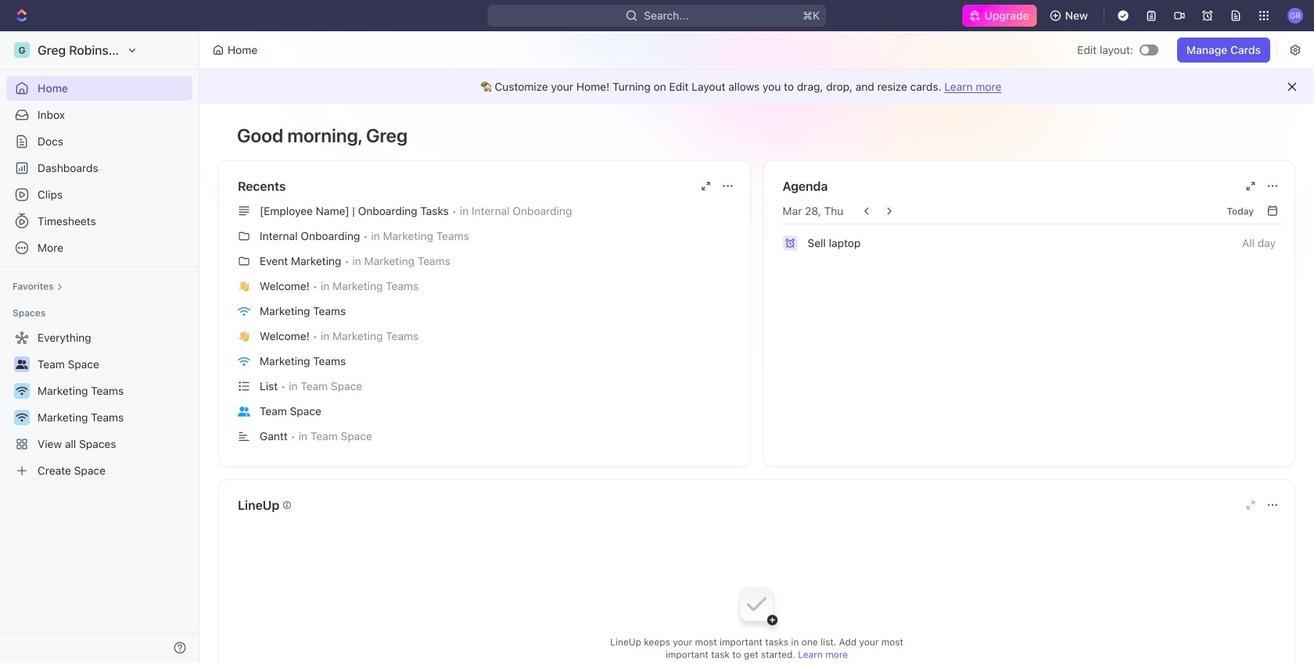 Task type: describe. For each thing, give the bounding box(es) containing it.
user group image
[[238, 407, 250, 417]]



Task type: locate. For each thing, give the bounding box(es) containing it.
tree inside sidebar navigation
[[6, 325, 192, 483]]

0 horizontal spatial wifi image
[[16, 386, 28, 396]]

wifi image inside tree
[[16, 386, 28, 396]]

wifi image
[[238, 357, 250, 367], [16, 386, 28, 396]]

alert
[[199, 70, 1314, 104]]

tree
[[6, 325, 192, 483]]

greg robinson's workspace, , element
[[14, 42, 30, 58]]

0 vertical spatial wifi image
[[238, 306, 250, 316]]

user group image
[[16, 360, 28, 369]]

wifi image
[[238, 306, 250, 316], [16, 413, 28, 422]]

1 vertical spatial wifi image
[[16, 386, 28, 396]]

sidebar navigation
[[0, 31, 203, 663]]

1 vertical spatial wifi image
[[16, 413, 28, 422]]

1 horizontal spatial wifi image
[[238, 306, 250, 316]]

wifi image down user group image at the left
[[16, 386, 28, 396]]

1 horizontal spatial wifi image
[[238, 357, 250, 367]]

0 vertical spatial wifi image
[[238, 357, 250, 367]]

wifi image up user group icon
[[238, 357, 250, 367]]

0 horizontal spatial wifi image
[[16, 413, 28, 422]]



Task type: vqa. For each thing, say whether or not it's contained in the screenshot.
Tara Shultz's Workspace, , element
no



